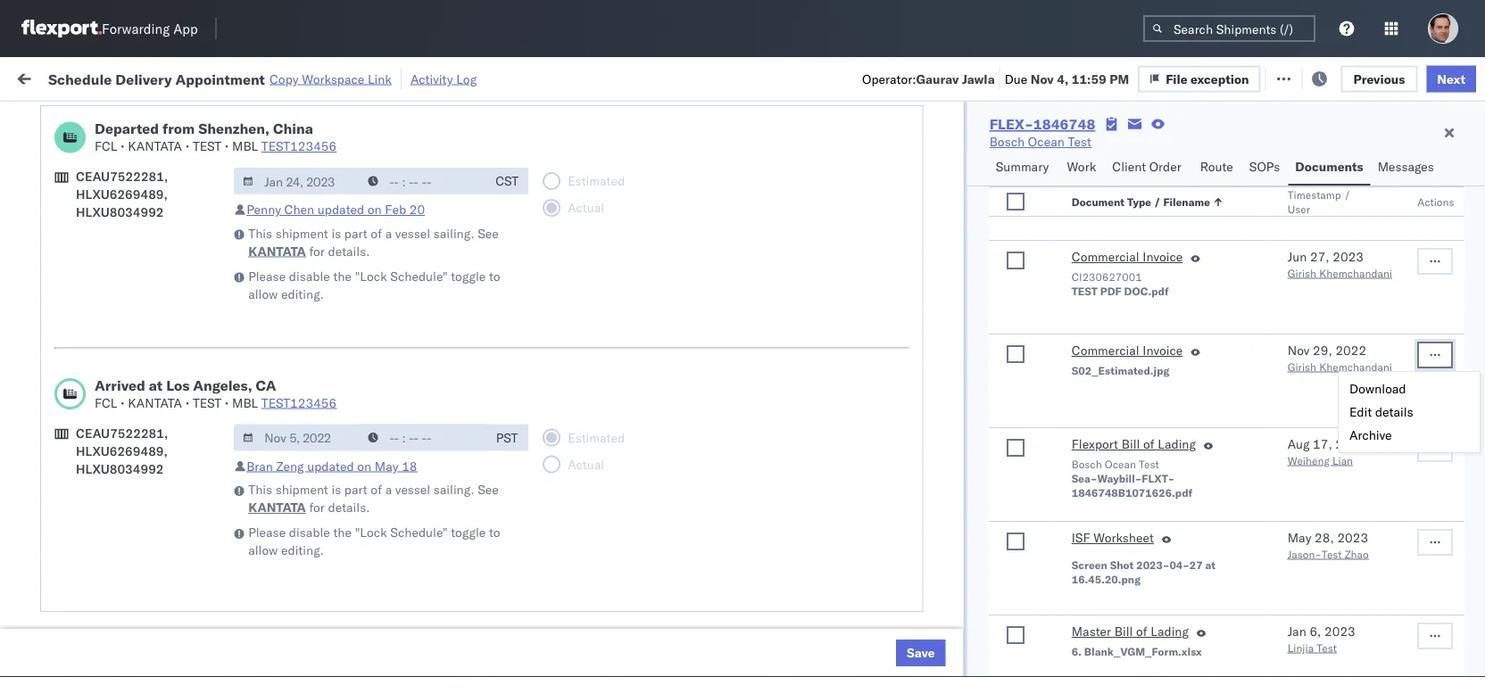 Task type: vqa. For each thing, say whether or not it's contained in the screenshot.
08.
no



Task type: describe. For each thing, give the bounding box(es) containing it.
11:59 pm pdt, nov 4, 2022 for fifth schedule pickup from los angeles, ca 'link' from the bottom of the page
[[287, 218, 451, 234]]

16.45.20.png
[[1071, 573, 1140, 586]]

msdu7304509
[[1100, 532, 1190, 548]]

actions
[[1417, 195, 1454, 208]]

ci230627001
[[1071, 270, 1142, 283]]

5 schedule pickup from los angeles, ca link from the top
[[41, 522, 253, 557]]

details
[[1375, 404, 1413, 420]]

hlxu8034992 up user
[[1289, 179, 1377, 194]]

2 resize handle column header from the left
[[453, 138, 475, 677]]

test inside ci230627002 test pdf doc.pdf
[[1071, 191, 1097, 204]]

omkar s for ceau7522281, hlxu6269489, hlxu8034992
[[1439, 218, 1485, 234]]

pst, down 6:00 am pst, dec 24, 2022
[[348, 532, 375, 548]]

flexport bill of lading
[[1071, 436, 1196, 452]]

hlxu8034992 down jun 27, 2023 girish khemchandani
[[1289, 296, 1377, 312]]

schedule delivery appointment copy workspace link
[[48, 70, 392, 88]]

penny chen updated on feb 20
[[246, 202, 425, 217]]

sops
[[1249, 159, 1280, 174]]

test inside departed from shenzhen, china fcl • kantata • test • mbl test123456
[[193, 138, 221, 154]]

schedule pickup from los angeles, ca for 1st schedule pickup from los angeles, ca 'link'
[[41, 169, 241, 203]]

to for arrived at los angeles, ca
[[489, 525, 500, 540]]

1 schedule pickup from los angeles, ca link from the top
[[41, 168, 253, 204]]

Search Work text field
[[886, 64, 1080, 91]]

appointment up clearance
[[146, 257, 220, 272]]

ci230627002
[[1071, 176, 1142, 190]]

1 schedule pickup from los angeles, ca button from the top
[[41, 168, 253, 206]]

0 vertical spatial work
[[194, 69, 225, 85]]

activity
[[410, 71, 453, 87]]

0 vertical spatial gaurav
[[916, 71, 959, 86]]

schedule pickup from los angeles, ca for sixth schedule pickup from los angeles, ca 'link' from the top
[[41, 640, 241, 674]]

schedule inside schedule pickup from rotterdam, netherlands
[[41, 601, 94, 617]]

pickup inside confirm pickup from los angeles, ca
[[90, 444, 128, 460]]

23, for jan
[[394, 611, 413, 627]]

mmm d, yyyy text field for departed from shenzhen, china
[[234, 168, 361, 195]]

schedule pickup from los angeles, ca for 3rd schedule pickup from los angeles, ca 'link' from the top
[[41, 287, 241, 320]]

abcd1234560
[[1100, 650, 1188, 665]]

ca inside arrived at los angeles, ca fcl • kantata • test • mbl test123456
[[256, 376, 276, 394]]

pst, down 11:00 pm pst, nov 8, 2022
[[348, 375, 375, 391]]

at for arrived
[[149, 376, 163, 394]]

commercial for s02_estimated.jpg
[[1071, 343, 1139, 358]]

1 - from the top
[[920, 572, 928, 587]]

import work
[[150, 69, 225, 85]]

4 schedule pickup from los angeles, ca link from the top
[[41, 365, 253, 400]]

blank_vgm_form.xlsx
[[1084, 645, 1202, 658]]

pst
[[496, 430, 518, 445]]

1 integration test account - karl lagerfeld from the top
[[778, 572, 1011, 587]]

appointment down arrived at los angeles, ca fcl • kantata • test • mbl test123456
[[146, 414, 220, 429]]

1 gvcu5265864 from the top
[[1100, 571, 1188, 587]]

2 gvcu5265864 from the top
[[1100, 611, 1188, 626]]

schedule pickup from rotterdam, netherlands button
[[41, 600, 253, 638]]

2 karl from the top
[[931, 611, 954, 627]]

2022 for 11:59 pm pst, dec 13, 2022 schedule delivery appointment link
[[427, 415, 458, 430]]

schedule pickup from los angeles, ca for fifth schedule pickup from los angeles, ca 'link' from the bottom of the page
[[41, 208, 241, 242]]

kantata down zeng
[[248, 500, 306, 515]]

2023 for jun 27, 2023
[[1332, 249, 1363, 265]]

nov 29, 2022 girish khemchandani
[[1287, 343, 1392, 374]]

omkar s for lhuu7894563, uetu5238478
[[1439, 454, 1485, 469]]

3 ocean fcl from the top
[[546, 336, 609, 352]]

2 integration from the top
[[778, 611, 840, 627]]

2 integration test account - karl lagerfeld from the top
[[778, 611, 1011, 627]]

delivery up the ready
[[115, 70, 172, 88]]

3 pdt, from the top
[[348, 258, 376, 273]]

17,
[[1313, 436, 1332, 452]]

please disable the "lock schedule" toggle to allow editing. for departed from shenzhen, china
[[248, 268, 500, 302]]

ceau7522281, up test pdf doc.pdf
[[1100, 257, 1191, 273]]

cst
[[496, 173, 519, 189]]

1 karl from the top
[[931, 572, 954, 587]]

jawla
[[962, 71, 995, 86]]

1846748 down summary on the right top
[[1024, 179, 1078, 195]]

confirm for confirm pickup from los angeles, ca
[[41, 444, 87, 460]]

1846748 up test pdf doc.pdf
[[1024, 258, 1078, 273]]

workitem button
[[11, 142, 259, 160]]

2 schedule pickup from los angeles, ca link from the top
[[41, 208, 253, 243]]

3 schedule delivery appointment from the top
[[41, 571, 220, 586]]

hlxu8034992 down workitem button
[[76, 204, 164, 220]]

ceau7522281, down document type / filename
[[1100, 218, 1191, 233]]

status
[[96, 111, 128, 124]]

mbl/mawb numbers button
[[1207, 142, 1412, 160]]

document
[[1071, 195, 1124, 208]]

kantata link for china
[[248, 242, 306, 260]]

abcdefg78456546 for confirm pickup from los angeles, ca
[[1216, 454, 1336, 469]]

gaurav for schedule pickup from los angeles, ca
[[1439, 179, 1479, 195]]

test inside jan 6, 2023 linjia test
[[1316, 641, 1337, 655]]

jun 27, 2023 girish khemchandani
[[1287, 249, 1392, 280]]

user
[[1287, 202, 1310, 216]]

from inside departed from shenzhen, china fcl • kantata • test • mbl test123456
[[163, 120, 195, 137]]

flex-1889466 for schedule pickup from los angeles, ca
[[985, 375, 1078, 391]]

ceau7522281, down ci230627001
[[1100, 296, 1191, 312]]

omkar for ceau7522281, hlxu6269489, hlxu8034992
[[1439, 218, 1476, 234]]

lhuu7894563, uetu5238478 for confirm delivery
[[1100, 493, 1282, 508]]

ceau7522281, hlxu6269489, hlxu8034992 for schedule delivery appointment link corresponding to 11:59 pm pdt, nov 4, 2022
[[1100, 257, 1377, 273]]

isf worksheet link
[[1071, 529, 1154, 551]]

1846748b1071626.pdf
[[1071, 486, 1192, 499]]

documents button
[[1288, 151, 1371, 186]]

6 schedule pickup from los angeles, ca button from the top
[[41, 640, 253, 677]]

1846748 down ci230627001
[[1024, 297, 1078, 312]]

pst, up 6:00 am pst, dec 24, 2022
[[340, 454, 367, 469]]

test123456 button for arrived at los angeles, ca
[[261, 395, 337, 411]]

ceau7522281, down workitem button
[[76, 169, 168, 184]]

summary button
[[989, 151, 1060, 186]]

test123456 inside arrived at los angeles, ca fcl • kantata • test • mbl test123456
[[261, 395, 337, 411]]

bran
[[246, 458, 273, 474]]

summary
[[996, 159, 1049, 174]]

messages
[[1378, 159, 1434, 174]]

dec for schedule delivery appointment
[[378, 415, 402, 430]]

2023 for aug 17, 2023
[[1335, 436, 1366, 452]]

commercial for ci230627001
[[1071, 249, 1139, 265]]

18
[[402, 458, 417, 474]]

schedule pickup from rotterdam, netherlands
[[41, 601, 232, 635]]

track
[[473, 69, 502, 85]]

bill for master
[[1114, 624, 1133, 640]]

flxt-
[[1141, 472, 1174, 485]]

2 lagerfeld from the top
[[957, 611, 1011, 627]]

abcdefg78456546 for schedule delivery appointment
[[1216, 415, 1336, 430]]

j for schedule delivery appointment
[[1482, 258, 1485, 273]]

penny
[[246, 202, 281, 217]]

activity log
[[410, 71, 477, 87]]

girish for jun
[[1287, 266, 1316, 280]]

a for departed from shenzhen, china
[[385, 225, 392, 241]]

schedule delivery appointment button for 11:59 pm pdt, nov 4, 2022
[[41, 256, 220, 275]]

pst, right 8:30
[[340, 611, 367, 627]]

aug 17, 2023 weiheng lian
[[1287, 436, 1366, 467]]

vessel for departed from shenzhen, china
[[395, 225, 430, 241]]

overdue,
[[519, 111, 565, 124]]

ceau7522281, up s02_estimated.jpg
[[1100, 336, 1191, 351]]

kantata down penny
[[248, 243, 306, 259]]

client order
[[1112, 159, 1182, 174]]

2 schedule pickup from los angeles, ca button from the top
[[41, 208, 253, 245]]

activity log button
[[410, 68, 477, 90]]

abcdefg78456546 for schedule pickup from los angeles, ca
[[1216, 375, 1336, 391]]

1 integration from the top
[[778, 572, 840, 587]]

document type / filename
[[1071, 195, 1210, 208]]

work
[[51, 65, 97, 89]]

lading for master bill of lading
[[1150, 624, 1188, 640]]

from for "confirm pickup from los angeles, ca" link
[[132, 444, 158, 460]]

feb
[[385, 202, 406, 217]]

9 resize handle column header from the left
[[1408, 138, 1430, 677]]

uetu5238478 for schedule pickup from los angeles, ca
[[1195, 375, 1282, 390]]

please for china
[[248, 268, 286, 284]]

:
[[128, 111, 131, 124]]

forwarding app link
[[21, 20, 198, 37]]

2 doc.pdf from the top
[[1124, 284, 1168, 298]]

client order button
[[1105, 151, 1193, 186]]

6. blank_vgm_form.xlsx
[[1071, 645, 1202, 658]]

/ inside document type / filename button
[[1154, 195, 1160, 208]]

due nov 4, 11:59 pm
[[1005, 71, 1129, 86]]

ceau7522281, up document type / filename
[[1100, 179, 1191, 194]]

3 schedule pickup from los angeles, ca button from the top
[[41, 286, 253, 324]]

1 pdt, from the top
[[348, 179, 376, 195]]

test123456 for fifth schedule pickup from los angeles, ca 'link' from the bottom of the page
[[1216, 218, 1291, 234]]

toggle for arrived at los angeles, ca
[[451, 525, 486, 540]]

id
[[980, 146, 990, 159]]

editing. for arrived at los angeles, ca
[[281, 543, 324, 558]]

2023 right 12,
[[424, 532, 455, 548]]

flex
[[957, 146, 977, 159]]

2022 for 4th schedule pickup from los angeles, ca 'link'
[[427, 375, 458, 391]]

jan inside jan 6, 2023 linjia test
[[1287, 624, 1306, 640]]

snoozed
[[369, 111, 411, 124]]

flex-1846748 link
[[990, 115, 1095, 133]]

1 horizontal spatial due
[[1005, 71, 1027, 86]]

lhuu7894563, uetu5238478 for schedule pickup from los angeles, ca
[[1100, 375, 1282, 390]]

"lock for departed from shenzhen, china
[[355, 268, 387, 284]]

gaurav j for schedule delivery appointment
[[1439, 258, 1485, 273]]

arrived at los angeles, ca fcl • kantata • test • mbl test123456
[[95, 376, 337, 411]]

ceau7522281, up confirm pickup from los angeles, ca
[[76, 425, 168, 441]]

route
[[1200, 159, 1233, 174]]

bosch ocean test link
[[990, 133, 1092, 151]]

4 schedule pickup from los angeles, ca button from the top
[[41, 365, 253, 402]]

3 schedule delivery appointment link from the top
[[41, 570, 220, 588]]

test down ci230627001
[[1071, 284, 1097, 298]]

workspace
[[302, 71, 364, 87]]

gaurav for schedule delivery appointment
[[1439, 258, 1479, 273]]

2 ocean fcl from the top
[[546, 218, 609, 234]]

2022 for upload customs clearance documents link
[[419, 336, 450, 352]]

ceau7522281, hlxu6269489, hlxu8034992 for 3rd schedule pickup from los angeles, ca 'link' from the top
[[1100, 296, 1377, 312]]

flex-1889466 for confirm delivery
[[985, 493, 1078, 509]]

/ inside timestamp / user
[[1344, 188, 1350, 201]]

link
[[368, 71, 392, 87]]

departed
[[95, 120, 159, 137]]

6,
[[1309, 624, 1321, 640]]

khemchandani for 2022
[[1319, 360, 1392, 374]]

kantata inside departed from shenzhen, china fcl • kantata • test • mbl test123456
[[128, 138, 182, 154]]

2022 for 1st schedule pickup from los angeles, ca 'link'
[[420, 179, 451, 195]]

j for schedule pickup from los angeles, ca
[[1482, 179, 1485, 195]]

container numbers button
[[1091, 135, 1189, 167]]

shipment for arrived at los angeles, ca
[[276, 482, 328, 498]]

11:59 pm pst, jan 12, 2023
[[287, 532, 455, 548]]

11:00 pm pst, nov 8, 2022
[[287, 336, 450, 352]]

1893174
[[1024, 532, 1078, 548]]

ceau7522281, hlxu6269489, hlxu8034992 for 1st schedule pickup from los angeles, ca 'link'
[[1100, 179, 1377, 194]]

mmm d, yyyy text field for arrived at los angeles, ca
[[234, 424, 361, 451]]

4 pdt, from the top
[[348, 297, 376, 312]]

0 horizontal spatial due
[[568, 111, 588, 124]]

of down penny chen updated on feb 20 button at the top
[[371, 225, 382, 241]]

confirm pickup from los angeles, ca
[[41, 444, 233, 478]]

shot
[[1110, 558, 1133, 572]]

confirm for confirm delivery
[[41, 492, 87, 508]]

documents inside upload customs clearance documents
[[41, 344, 106, 360]]

the for departed from shenzhen, china
[[333, 268, 352, 284]]

nov inside nov 29, 2022 girish khemchandani
[[1287, 343, 1309, 358]]

180 on track
[[430, 69, 502, 85]]

2 pdt, from the top
[[348, 218, 376, 234]]

sailing. for departed from shenzhen, china
[[434, 225, 474, 241]]

1 lagerfeld from the top
[[957, 572, 1011, 587]]

the for arrived at los angeles, ca
[[333, 525, 352, 540]]

of up "flxt-"
[[1143, 436, 1154, 452]]

2 account from the top
[[870, 611, 917, 627]]

2 pdf from the top
[[1100, 284, 1121, 298]]

omkar for lhuu7894563, uetu5238478
[[1439, 454, 1476, 469]]

1 vertical spatial risk
[[493, 111, 511, 124]]

6:00
[[287, 493, 315, 509]]

lhuu7894563, uetu5238478 for schedule delivery appointment
[[1100, 414, 1282, 430]]

4:00
[[287, 454, 315, 469]]

0 vertical spatial for
[[170, 111, 185, 124]]

s02_estimated.jpg
[[1071, 364, 1169, 377]]

sailing. for arrived at los angeles, ca
[[434, 482, 474, 498]]

28,
[[1314, 530, 1334, 546]]

0 horizontal spatial risk
[[388, 69, 409, 85]]

from for sixth schedule pickup from los angeles, ca 'link' from the top
[[139, 640, 165, 656]]

4 ocean fcl from the top
[[546, 415, 609, 430]]

girish for nov
[[1287, 360, 1316, 374]]

from for 4th schedule pickup from los angeles, ca 'link'
[[139, 366, 165, 381]]

-- : -- -- text field
[[359, 424, 486, 451]]

action
[[1424, 69, 1463, 85]]

penny chen updated on feb 20 button
[[246, 202, 425, 217]]

of down 4:00 pm pst, dec 23, 2022
[[371, 482, 382, 498]]

route button
[[1193, 151, 1242, 186]]

operator:
[[862, 71, 916, 86]]

timestamp
[[1287, 188, 1341, 201]]

1889466 for confirm delivery
[[1024, 493, 1078, 509]]

ready
[[136, 111, 167, 124]]

6 resize handle column header from the left
[[926, 138, 948, 677]]

blocked,
[[218, 111, 263, 124]]

hlxu8034992 up 'confirm delivery'
[[76, 461, 164, 477]]

schedule delivery appointment for 11:59 pm pdt, nov 4, 2022
[[41, 257, 220, 272]]

pst, right am on the bottom left
[[341, 493, 368, 509]]



Task type: locate. For each thing, give the bounding box(es) containing it.
by:
[[65, 109, 82, 125]]

0 vertical spatial 13,
[[405, 375, 424, 391]]

dec left 18
[[371, 454, 394, 469]]

mbl up bran
[[232, 395, 258, 411]]

1 schedule delivery appointment link from the top
[[41, 256, 220, 274]]

1846748 down due nov 4, 11:59 pm
[[1033, 115, 1095, 133]]

1 vertical spatial 11:59 pm pst, dec 13, 2022
[[287, 415, 458, 430]]

1 editing. from the top
[[281, 286, 324, 302]]

flex-
[[990, 115, 1033, 133], [985, 179, 1024, 195], [985, 218, 1024, 234], [985, 258, 1024, 273], [985, 297, 1024, 312], [985, 336, 1024, 352], [985, 375, 1024, 391], [985, 415, 1024, 430], [985, 454, 1024, 469], [985, 493, 1024, 509], [985, 532, 1024, 548], [985, 572, 1024, 587], [985, 611, 1024, 627], [985, 650, 1024, 666]]

the down am on the bottom left
[[333, 525, 352, 540]]

editing. for departed from shenzhen, china
[[281, 286, 324, 302]]

test123456 for schedule delivery appointment link corresponding to 11:59 pm pdt, nov 4, 2022
[[1216, 258, 1291, 273]]

2 shipment from the top
[[276, 482, 328, 498]]

2 flex-2130387 from the top
[[985, 611, 1078, 627]]

0 vertical spatial updated
[[318, 202, 364, 217]]

ceau7522281,
[[76, 169, 168, 184], [1100, 179, 1191, 194], [1100, 218, 1191, 233], [1100, 257, 1191, 273], [1100, 296, 1191, 312], [1100, 336, 1191, 351], [76, 425, 168, 441]]

1 uetu5238478 from the top
[[1195, 375, 1282, 390]]

1 vertical spatial flex-2130387
[[985, 611, 1078, 627]]

this shipment is part of a vessel sailing. see kantata for details. for arrived at los angeles, ca
[[248, 482, 499, 515]]

4 resize handle column header from the left
[[632, 138, 653, 677]]

part down penny chen updated on feb 20
[[344, 225, 367, 241]]

2023 inside "may 28, 2023 jason-test zhao"
[[1337, 530, 1368, 546]]

ocean
[[1028, 134, 1065, 150], [546, 179, 583, 195], [546, 218, 583, 234], [546, 336, 583, 352], [701, 336, 737, 352], [817, 336, 853, 352], [546, 415, 583, 430], [546, 454, 583, 469], [1104, 457, 1136, 471], [546, 611, 583, 627]]

may 28, 2023 jason-test zhao
[[1287, 530, 1368, 561]]

0 vertical spatial 11:59 pm pst, dec 13, 2022
[[287, 375, 458, 391]]

lagerfeld
[[957, 572, 1011, 587], [957, 611, 1011, 627]]

sea-waybill-flxt- 1846748b1071626.pdf
[[1071, 472, 1192, 499]]

khemchandani up download
[[1319, 360, 1392, 374]]

0 vertical spatial commercial invoice
[[1071, 249, 1183, 265]]

a
[[385, 225, 392, 241], [385, 482, 392, 498]]

1 vertical spatial see
[[478, 482, 499, 498]]

pickup inside schedule pickup from rotterdam, netherlands
[[97, 601, 136, 617]]

2130387 down 1893174
[[1024, 572, 1078, 587]]

2 this shipment is part of a vessel sailing. see kantata for details. from the top
[[248, 482, 499, 515]]

2 test123456 button from the top
[[261, 395, 337, 411]]

is for arrived at los angeles, ca
[[332, 482, 341, 498]]

0 vertical spatial invoice
[[1142, 249, 1183, 265]]

1 ocean fcl from the top
[[546, 179, 609, 195]]

1 toggle from the top
[[451, 268, 486, 284]]

1 schedule delivery appointment button from the top
[[41, 256, 220, 275]]

7 resize handle column header from the left
[[1069, 138, 1091, 677]]

flex-2130387 down flex-1893174
[[985, 572, 1078, 587]]

download
[[1350, 381, 1406, 397]]

8 resize handle column header from the left
[[1185, 138, 1207, 677]]

0 vertical spatial flex-2130387
[[985, 572, 1078, 587]]

allow down bran
[[248, 543, 278, 558]]

11:59
[[1072, 71, 1107, 86], [287, 179, 322, 195], [287, 218, 322, 234], [287, 258, 322, 273], [287, 297, 322, 312], [287, 375, 322, 391], [287, 415, 322, 430], [287, 532, 322, 548]]

updated up am on the bottom left
[[307, 458, 354, 474]]

screen
[[1071, 558, 1107, 572]]

4 flex-1889466 from the top
[[985, 493, 1078, 509]]

1 vertical spatial work
[[1067, 159, 1096, 174]]

for down bran zeng updated on may 18 button
[[309, 500, 325, 515]]

1 vertical spatial updated
[[307, 458, 354, 474]]

doc.pdf down "client order" button
[[1124, 191, 1168, 204]]

forwarding app
[[102, 20, 198, 37]]

1 vertical spatial omkar s
[[1439, 454, 1485, 469]]

2 schedule delivery appointment link from the top
[[41, 413, 220, 431]]

khemchandani inside nov 29, 2022 girish khemchandani
[[1319, 360, 1392, 374]]

1 vertical spatial disable
[[289, 525, 330, 540]]

commercial invoice link up s02_estimated.jpg
[[1071, 342, 1183, 363]]

4 lhuu7894563, from the top
[[1100, 493, 1192, 508]]

0 horizontal spatial documents
[[41, 344, 106, 360]]

please disable the "lock schedule" toggle to allow editing.
[[248, 268, 500, 302], [248, 525, 500, 558]]

2 gaurav j from the top
[[1439, 258, 1485, 273]]

11:59 pm pst, dec 13, 2022
[[287, 375, 458, 391], [287, 415, 458, 430]]

confirm delivery link
[[41, 491, 136, 509]]

2 - from the top
[[920, 611, 928, 627]]

689 at risk
[[347, 69, 409, 85]]

type
[[1127, 195, 1151, 208]]

2023-
[[1136, 558, 1169, 572]]

at for 689
[[374, 69, 385, 85]]

2 details. from the top
[[328, 500, 370, 515]]

1 horizontal spatial risk
[[493, 111, 511, 124]]

1 vertical spatial vessel
[[395, 482, 430, 498]]

see for departed from shenzhen, china
[[478, 225, 499, 241]]

0 vertical spatial is
[[332, 225, 341, 241]]

1 see from the top
[[478, 225, 499, 241]]

1 confirm from the top
[[41, 444, 87, 460]]

0 vertical spatial j
[[1482, 179, 1485, 195]]

batch action
[[1386, 69, 1463, 85]]

abcdefg78456546 up aug
[[1216, 415, 1336, 430]]

ceau7522281, hlxu6269489, hlxu8034992 for fifth schedule pickup from los angeles, ca 'link' from the bottom of the page
[[1100, 218, 1377, 233]]

allow for angeles,
[[248, 543, 278, 558]]

0 vertical spatial the
[[333, 268, 352, 284]]

1 please disable the "lock schedule" toggle to allow editing. from the top
[[248, 268, 500, 302]]

documents up timestamp
[[1295, 159, 1364, 174]]

please down penny
[[248, 268, 286, 284]]

3 11:59 pm pdt, nov 4, 2022 from the top
[[287, 258, 451, 273]]

delivery for 11:59 pm pdt, nov 4, 2022
[[97, 257, 143, 272]]

documents down upload
[[41, 344, 106, 360]]

1 schedule pickup from los angeles, ca from the top
[[41, 169, 241, 203]]

0 vertical spatial on
[[456, 69, 470, 85]]

integration test account - karl lagerfeld
[[778, 572, 1011, 587], [778, 611, 1011, 627]]

angeles, inside arrived at los angeles, ca fcl • kantata • test • mbl test123456
[[193, 376, 252, 394]]

2023 inside "aug 17, 2023 weiheng lian"
[[1335, 436, 1366, 452]]

delivery up customs
[[97, 257, 143, 272]]

girish inside nov 29, 2022 girish khemchandani
[[1287, 360, 1316, 374]]

disable for arrived at los angeles, ca
[[289, 525, 330, 540]]

0 vertical spatial allow
[[248, 286, 278, 302]]

None checkbox
[[1007, 345, 1024, 363], [1007, 439, 1024, 457], [1007, 533, 1024, 551], [1007, 345, 1024, 363], [1007, 439, 1024, 457], [1007, 533, 1024, 551]]

23, for dec
[[397, 454, 416, 469]]

1 mbl from the top
[[232, 138, 258, 154]]

test123456 up "4:00"
[[261, 395, 337, 411]]

2022 for 3rd schedule pickup from los angeles, ca 'link' from the top
[[420, 297, 451, 312]]

1 vertical spatial the
[[333, 525, 352, 540]]

for down chen
[[309, 243, 325, 259]]

this for china
[[248, 225, 272, 241]]

los inside confirm pickup from los angeles, ca
[[161, 444, 181, 460]]

isf
[[1071, 530, 1090, 546]]

upload customs clearance documents button
[[41, 325, 253, 363]]

schedule pickup from los angeles, ca link
[[41, 168, 253, 204], [41, 208, 253, 243], [41, 286, 253, 322], [41, 365, 253, 400], [41, 522, 253, 557], [41, 640, 253, 675]]

schedule pickup from los angeles, ca button
[[41, 168, 253, 206], [41, 208, 253, 245], [41, 286, 253, 324], [41, 365, 253, 402], [41, 522, 253, 559], [41, 640, 253, 677]]

1 vertical spatial on
[[368, 202, 382, 217]]

see down cst
[[478, 225, 499, 241]]

test123456 left 29,
[[1216, 336, 1291, 352]]

invoice up test pdf doc.pdf
[[1142, 249, 1183, 265]]

2 khemchandani from the top
[[1319, 360, 1392, 374]]

mbl inside departed from shenzhen, china fcl • kantata • test • mbl test123456
[[232, 138, 258, 154]]

batch action button
[[1358, 64, 1475, 91]]

hlxu8034992 down timestamp / user
[[1289, 257, 1377, 273]]

default
[[793, 69, 836, 84]]

"lock
[[355, 268, 387, 284], [355, 525, 387, 540]]

document type / filename button
[[1068, 191, 1252, 209]]

4 11:59 pm pdt, nov 4, 2022 from the top
[[287, 297, 451, 312]]

a left 24,
[[385, 482, 392, 498]]

2 a from the top
[[385, 482, 392, 498]]

1 vertical spatial s
[[1480, 454, 1485, 469]]

23, down 12,
[[394, 611, 413, 627]]

6 schedule pickup from los angeles, ca link from the top
[[41, 640, 253, 675]]

0 vertical spatial part
[[344, 225, 367, 241]]

0 horizontal spatial /
[[1154, 195, 1160, 208]]

1 flex-2130387 from the top
[[985, 572, 1078, 587]]

kantata link for angeles,
[[248, 499, 306, 517]]

please disable the "lock schedule" toggle to allow editing. up 11:00 pm pst, nov 8, 2022
[[248, 268, 500, 302]]

delivery for 11:59 pm pst, dec 13, 2022
[[97, 414, 143, 429]]

lading up "flxt-"
[[1157, 436, 1196, 452]]

1 disable from the top
[[289, 268, 330, 284]]

at inside arrived at los angeles, ca fcl • kantata • test • mbl test123456
[[149, 376, 163, 394]]

1 vertical spatial schedule delivery appointment
[[41, 414, 220, 429]]

0 vertical spatial schedule delivery appointment button
[[41, 256, 220, 275]]

my work
[[18, 65, 97, 89]]

aug
[[1287, 436, 1309, 452]]

4 schedule pickup from los angeles, ca from the top
[[41, 366, 241, 399]]

2130387 up "1662119"
[[1024, 611, 1078, 627]]

"lock for arrived at los angeles, ca
[[355, 525, 387, 540]]

2 disable from the top
[[289, 525, 330, 540]]

schedule delivery appointment link for 11:59 pm pdt, nov 4, 2022
[[41, 256, 220, 274]]

2 is from the top
[[332, 482, 341, 498]]

1 vertical spatial account
[[870, 611, 917, 627]]

0 vertical spatial omkar s
[[1439, 218, 1485, 234]]

operator: gaurav jawla
[[862, 71, 995, 86]]

2023 up lian
[[1335, 436, 1366, 452]]

at
[[479, 111, 490, 124]]

2 schedule" from the top
[[390, 525, 448, 540]]

to inside button
[[778, 69, 790, 84]]

1 gaurav j from the top
[[1439, 179, 1485, 195]]

1 horizontal spatial numbers
[[1281, 146, 1325, 159]]

documents
[[1295, 159, 1364, 174], [41, 344, 106, 360]]

1846748
[[1033, 115, 1095, 133], [1024, 179, 1078, 195], [1024, 218, 1078, 234], [1024, 258, 1078, 273], [1024, 297, 1078, 312], [1024, 336, 1078, 352]]

work,
[[187, 111, 216, 124]]

save button
[[896, 640, 946, 667]]

11:59 pm pst, dec 13, 2022 for schedule delivery appointment
[[287, 415, 458, 430]]

1 the from the top
[[333, 268, 352, 284]]

2022 for "confirm pickup from los angeles, ca" link
[[420, 454, 451, 469]]

2 vertical spatial schedule delivery appointment
[[41, 571, 220, 586]]

gaurav down actions
[[1439, 258, 1479, 273]]

delivery up schedule pickup from rotterdam, netherlands
[[97, 571, 143, 586]]

commercial invoice link for ci230627001
[[1071, 248, 1183, 270]]

maeu9736123
[[1216, 532, 1306, 548]]

0 vertical spatial please disable the "lock schedule" toggle to allow editing.
[[248, 268, 500, 302]]

test123456 button up "4:00"
[[261, 395, 337, 411]]

khemchandani for 2023
[[1319, 266, 1392, 280]]

5 ocean fcl from the top
[[546, 454, 609, 469]]

flexport. image
[[21, 20, 102, 37]]

to
[[778, 69, 790, 84], [489, 268, 500, 284], [489, 525, 500, 540]]

27,
[[1310, 249, 1329, 265]]

0 vertical spatial to
[[778, 69, 790, 84]]

1 horizontal spatial documents
[[1295, 159, 1364, 174]]

1 vertical spatial shipment
[[276, 482, 328, 498]]

file
[[1181, 69, 1203, 85], [1166, 71, 1188, 86]]

mmm d, yyyy text field up chen
[[234, 168, 361, 195]]

schedule" down 24,
[[390, 525, 448, 540]]

1 vertical spatial 13,
[[405, 415, 424, 430]]

commercial invoice for s02_estimated.jpg
[[1071, 343, 1183, 358]]

upload
[[41, 326, 82, 342]]

from inside schedule pickup from rotterdam, netherlands
[[139, 601, 165, 617]]

1 vertical spatial "lock
[[355, 525, 387, 540]]

1846748 down document
[[1024, 218, 1078, 234]]

ci230627002 test pdf doc.pdf
[[1071, 176, 1168, 204]]

2023 for jan 6, 2023
[[1324, 624, 1355, 640]]

confirm inside confirm pickup from los angeles, ca
[[41, 444, 87, 460]]

lhuu7894563, for confirm delivery
[[1100, 493, 1192, 508]]

1 vertical spatial editing.
[[281, 543, 324, 558]]

khemchandani inside jun 27, 2023 girish khemchandani
[[1319, 266, 1392, 280]]

test inside arrived at los angeles, ca fcl • kantata • test • mbl test123456
[[193, 395, 221, 411]]

s for lhuu7894563, uetu5238478
[[1480, 454, 1485, 469]]

lhuu7894563, for schedule pickup from los angeles, ca
[[1100, 375, 1192, 390]]

updated for arrived at los angeles, ca
[[307, 458, 354, 474]]

lhuu7894563,
[[1100, 375, 1192, 390], [1100, 414, 1192, 430], [1100, 453, 1192, 469], [1100, 493, 1192, 508]]

0 vertical spatial due
[[1005, 71, 1027, 86]]

1 vertical spatial invoice
[[1142, 343, 1183, 358]]

bran zeng updated on may 18
[[246, 458, 417, 474]]

please down bran
[[248, 525, 286, 540]]

girish inside jun 27, 2023 girish khemchandani
[[1287, 266, 1316, 280]]

pst, up 4:00 pm pst, dec 23, 2022
[[348, 415, 375, 430]]

10 resize handle column header from the left
[[1453, 138, 1475, 677]]

uetu5238478
[[1195, 375, 1282, 390], [1195, 414, 1282, 430], [1195, 453, 1282, 469], [1195, 493, 1282, 508]]

please disable the "lock schedule" toggle to allow editing. down 6:00 am pst, dec 24, 2022
[[248, 525, 500, 558]]

schedule delivery appointment up schedule pickup from rotterdam, netherlands
[[41, 571, 220, 586]]

s for ceau7522281, hlxu6269489, hlxu8034992
[[1480, 218, 1485, 234]]

gaurav up actions
[[1439, 179, 1479, 195]]

MMM D, YYYY text field
[[234, 168, 361, 195], [234, 424, 361, 451]]

numbers for container numbers
[[1100, 153, 1144, 166]]

rotterdam,
[[168, 601, 232, 617]]

11:59 pm pdt, nov 4, 2022 for 3rd schedule pickup from los angeles, ca 'link' from the top
[[287, 297, 451, 312]]

1889466
[[1024, 375, 1078, 391], [1024, 415, 1078, 430], [1024, 454, 1078, 469], [1024, 493, 1078, 509]]

1 commercial invoice from the top
[[1071, 249, 1183, 265]]

1 vertical spatial lading
[[1150, 624, 1188, 640]]

1 horizontal spatial work
[[1067, 159, 1096, 174]]

work right import
[[194, 69, 225, 85]]

2 abcdefg78456546 from the top
[[1216, 415, 1336, 430]]

test
[[1068, 134, 1092, 150], [741, 336, 764, 352], [857, 336, 880, 352], [1138, 457, 1159, 471], [834, 532, 857, 548], [1321, 548, 1342, 561], [843, 572, 867, 587], [843, 611, 867, 627], [1316, 641, 1337, 655]]

0 vertical spatial schedule"
[[390, 268, 448, 284]]

3 lhuu7894563, uetu5238478 from the top
[[1100, 453, 1282, 469]]

details. up 11:59 pm pst, jan 12, 2023
[[328, 500, 370, 515]]

is down bran zeng updated on may 18
[[332, 482, 341, 498]]

pst, left 8,
[[348, 336, 375, 352]]

None checkbox
[[1007, 193, 1024, 211], [1007, 252, 1024, 270], [1007, 627, 1024, 644], [1007, 193, 1024, 211], [1007, 252, 1024, 270], [1007, 627, 1024, 644]]

6 ocean fcl from the top
[[546, 611, 609, 627]]

from for schedule pickup from rotterdam, netherlands link
[[139, 601, 165, 617]]

on for departed from shenzhen, china
[[368, 202, 382, 217]]

flex id button
[[948, 142, 1073, 160]]

mbl inside arrived at los angeles, ca fcl • kantata • test • mbl test123456
[[232, 395, 258, 411]]

- up save
[[920, 611, 928, 627]]

0 vertical spatial lading
[[1157, 436, 1196, 452]]

3 uetu5238478 from the top
[[1195, 453, 1282, 469]]

1 vertical spatial schedule delivery appointment button
[[41, 413, 220, 432]]

0 vertical spatial mbl
[[232, 138, 258, 154]]

2 vertical spatial on
[[357, 458, 371, 474]]

from for 3rd schedule pickup from los angeles, ca 'link' from the top
[[139, 287, 165, 303]]

0 horizontal spatial may
[[375, 458, 399, 474]]

doc.pdf inside ci230627002 test pdf doc.pdf
[[1124, 191, 1168, 204]]

1 account from the top
[[870, 572, 917, 587]]

shipment for departed from shenzhen, china
[[276, 225, 328, 241]]

1 test123456 button from the top
[[261, 138, 337, 154]]

batch
[[1386, 69, 1421, 85]]

commercial invoice up s02_estimated.jpg
[[1071, 343, 1183, 358]]

mbl/mawb
[[1216, 146, 1278, 159]]

1 vertical spatial is
[[332, 482, 341, 498]]

edit
[[1350, 404, 1372, 420]]

2022 for schedule delivery appointment link corresponding to 11:59 pm pdt, nov 4, 2022
[[420, 258, 451, 273]]

11:00
[[287, 336, 322, 352]]

2 vertical spatial schedule delivery appointment link
[[41, 570, 220, 588]]

test123456 button for departed from shenzhen, china
[[261, 138, 337, 154]]

11:59 pm pst, dec 13, 2022 up 4:00 pm pst, dec 23, 2022
[[287, 415, 458, 430]]

schedule delivery appointment button for 11:59 pm pst, dec 13, 2022
[[41, 413, 220, 432]]

may
[[375, 458, 399, 474], [1287, 530, 1311, 546]]

lhuu7894563, for schedule delivery appointment
[[1100, 414, 1192, 430]]

work inside button
[[1067, 159, 1096, 174]]

schedule" for arrived at los angeles, ca
[[390, 525, 448, 540]]

screen shot 2023-04-27 at 16.45.20.png
[[1071, 558, 1215, 586]]

1 vertical spatial 2130387
[[1024, 611, 1078, 627]]

schedule delivery appointment button up customs
[[41, 256, 220, 275]]

1889466 for schedule delivery appointment
[[1024, 415, 1078, 430]]

1 vertical spatial part
[[344, 482, 367, 498]]

2022 inside nov 29, 2022 girish khemchandani
[[1335, 343, 1366, 358]]

1 horizontal spatial at
[[374, 69, 385, 85]]

test
[[193, 138, 221, 154], [1071, 191, 1097, 204], [1071, 284, 1097, 298], [193, 395, 221, 411]]

1 kantata link from the top
[[248, 242, 306, 260]]

1 vertical spatial lagerfeld
[[957, 611, 1011, 627]]

schedule pickup from los angeles, ca for 5th schedule pickup from los angeles, ca 'link' from the top of the page
[[41, 523, 241, 556]]

gaurav j up actions
[[1439, 179, 1485, 195]]

integration test account - karl lagerfeld up save
[[778, 611, 1011, 627]]

confirm delivery
[[41, 492, 136, 508]]

doc.pdf down ci230627001
[[1124, 284, 1168, 298]]

arrived
[[95, 376, 145, 394]]

at right arrived
[[149, 376, 163, 394]]

1 vertical spatial khemchandani
[[1319, 360, 1392, 374]]

0 vertical spatial documents
[[1295, 159, 1364, 174]]

1 shipment from the top
[[276, 225, 328, 241]]

2 vertical spatial schedule delivery appointment button
[[41, 570, 220, 590]]

delivery inside confirm delivery link
[[90, 492, 136, 508]]

2 vertical spatial at
[[1205, 558, 1215, 572]]

forwarding
[[102, 20, 170, 37]]

13, up 18
[[405, 415, 424, 430]]

1 13, from the top
[[405, 375, 424, 391]]

1 vertical spatial due
[[568, 111, 588, 124]]

1 vertical spatial please
[[248, 525, 286, 540]]

commercial invoice for ci230627001
[[1071, 249, 1183, 265]]

1 vertical spatial commercial invoice link
[[1071, 342, 1183, 363]]

netherlands
[[41, 619, 111, 635]]

6 schedule pickup from los angeles, ca from the top
[[41, 640, 241, 674]]

1 horizontal spatial may
[[1287, 530, 1311, 546]]

1 vertical spatial karl
[[931, 611, 954, 627]]

a for arrived at los angeles, ca
[[385, 482, 392, 498]]

2 sailing. from the top
[[434, 482, 474, 498]]

1 "lock from the top
[[355, 268, 387, 284]]

filename
[[1163, 195, 1210, 208]]

timestamp / user button
[[1284, 184, 1381, 216]]

2 please disable the "lock schedule" toggle to allow editing. from the top
[[248, 525, 500, 558]]

0 vertical spatial disable
[[289, 268, 330, 284]]

1 vertical spatial may
[[1287, 530, 1311, 546]]

hlxu8034992 up download
[[1289, 336, 1377, 351]]

appointment up rotterdam,
[[146, 571, 220, 586]]

this shipment is part of a vessel sailing. see kantata for details. down feb
[[248, 225, 499, 259]]

1846748 up s02_estimated.jpg
[[1024, 336, 1078, 352]]

1662119
[[1024, 650, 1078, 666]]

1 horizontal spatial /
[[1344, 188, 1350, 201]]

0 vertical spatial commercial
[[1071, 249, 1139, 265]]

sailing.
[[434, 225, 474, 241], [434, 482, 474, 498]]

sea-
[[1071, 472, 1097, 485]]

2 the from the top
[[333, 525, 352, 540]]

deadline
[[287, 146, 331, 159]]

a down feb
[[385, 225, 392, 241]]

of inside "link"
[[1136, 624, 1147, 640]]

2 s from the top
[[1480, 454, 1485, 469]]

schedule
[[48, 70, 112, 88], [41, 169, 94, 185], [41, 208, 94, 224], [41, 257, 94, 272], [41, 287, 94, 303], [41, 366, 94, 381], [41, 414, 94, 429], [41, 523, 94, 538], [41, 571, 94, 586], [41, 601, 94, 617], [41, 640, 94, 656]]

dec
[[378, 375, 402, 391], [378, 415, 402, 430], [371, 454, 394, 469], [372, 493, 395, 509]]

2022 for fifth schedule pickup from los angeles, ca 'link' from the bottom of the page
[[420, 218, 451, 234]]

on for arrived at los angeles, ca
[[357, 458, 371, 474]]

isf worksheet
[[1071, 530, 1154, 546]]

- down consignee
[[920, 572, 928, 587]]

2023 down 12,
[[416, 611, 447, 627]]

2 vertical spatial to
[[489, 525, 500, 540]]

3 schedule pickup from los angeles, ca link from the top
[[41, 286, 253, 322]]

1 11:59 pm pst, dec 13, 2022 from the top
[[287, 375, 458, 391]]

test123456 down sops
[[1216, 179, 1291, 195]]

0 vertical spatial commercial invoice link
[[1071, 248, 1183, 270]]

kantata inside arrived at los angeles, ca fcl • kantata • test • mbl test123456
[[128, 395, 182, 411]]

flex-1662119
[[985, 650, 1078, 666]]

from for fifth schedule pickup from los angeles, ca 'link' from the bottom of the page
[[139, 208, 165, 224]]

13, for schedule delivery appointment
[[405, 415, 424, 430]]

0 vertical spatial details.
[[328, 243, 370, 259]]

flex-1889466 for schedule delivery appointment
[[985, 415, 1078, 430]]

angeles, inside confirm pickup from los angeles, ca
[[184, 444, 233, 460]]

1 details. from the top
[[328, 243, 370, 259]]

may inside "may 28, 2023 jason-test zhao"
[[1287, 530, 1311, 546]]

2023 inside jun 27, 2023 girish khemchandani
[[1332, 249, 1363, 265]]

messages button
[[1371, 151, 1444, 186]]

sailing. down -- : -- -- text field
[[434, 225, 474, 241]]

app
[[173, 20, 198, 37]]

1 vertical spatial this
[[248, 482, 272, 498]]

0 vertical spatial abcdefg78456546
[[1216, 375, 1336, 391]]

1 schedule delivery appointment from the top
[[41, 257, 220, 272]]

schedule delivery appointment for 11:59 pm pst, dec 13, 2022
[[41, 414, 220, 429]]

uetu5238478 for confirm delivery
[[1195, 493, 1282, 508]]

3 abcdefg78456546 from the top
[[1216, 454, 1336, 469]]

test inside "may 28, 2023 jason-test zhao"
[[1321, 548, 1342, 561]]

0 vertical spatial gaurav j
[[1439, 179, 1485, 195]]

1 vertical spatial sailing.
[[434, 482, 474, 498]]

2 horizontal spatial at
[[1205, 558, 1215, 572]]

0 vertical spatial karl
[[931, 572, 954, 587]]

delivery
[[115, 70, 172, 88], [97, 257, 143, 272], [97, 414, 143, 429], [90, 492, 136, 508], [97, 571, 143, 586]]

resize handle column header
[[255, 138, 277, 677], [453, 138, 475, 677], [516, 138, 537, 677], [632, 138, 653, 677], [748, 138, 769, 677], [926, 138, 948, 677], [1069, 138, 1091, 677], [1185, 138, 1207, 677], [1408, 138, 1430, 677], [1453, 138, 1475, 677]]

3 resize handle column header from the left
[[516, 138, 537, 677]]

jan for 23,
[[371, 611, 390, 627]]

1 2130387 from the top
[[1024, 572, 1078, 587]]

(0)
[[309, 69, 332, 85]]

2 mbl from the top
[[232, 395, 258, 411]]

1 vertical spatial schedule delivery appointment link
[[41, 413, 220, 431]]

2 vertical spatial abcdefg78456546
[[1216, 454, 1336, 469]]

0 vertical spatial toggle
[[451, 268, 486, 284]]

master
[[1071, 624, 1111, 640]]

1 vessel from the top
[[395, 225, 430, 241]]

at
[[374, 69, 385, 85], [149, 376, 163, 394], [1205, 558, 1215, 572]]

3 schedule pickup from los angeles, ca from the top
[[41, 287, 241, 320]]

-- : -- -- text field
[[359, 168, 486, 195]]

3 1889466 from the top
[[1024, 454, 1078, 469]]

invoice for ci230627001
[[1142, 249, 1183, 265]]

0 vertical spatial doc.pdf
[[1124, 191, 1168, 204]]

next button
[[1427, 65, 1476, 92]]

lhuu7894563, uetu5238478 for confirm pickup from los angeles, ca
[[1100, 453, 1282, 469]]

commercial invoice up ci230627001
[[1071, 249, 1183, 265]]

is down penny chen updated on feb 20
[[332, 225, 341, 241]]

flex-1889466 button
[[957, 371, 1082, 396], [957, 371, 1082, 396], [957, 410, 1082, 435], [957, 410, 1082, 435], [957, 449, 1082, 474], [957, 449, 1082, 474], [957, 489, 1082, 514], [957, 489, 1082, 514]]

may up jason-
[[1287, 530, 1311, 546]]

0 vertical spatial risk
[[388, 69, 409, 85]]

mbl
[[232, 138, 258, 154], [232, 395, 258, 411]]

1 vertical spatial kantata link
[[248, 499, 306, 517]]

lading inside "link"
[[1150, 624, 1188, 640]]

2023 inside jan 6, 2023 linjia test
[[1324, 624, 1355, 640]]

worksheet
[[1093, 530, 1154, 546]]

13, down 8,
[[405, 375, 424, 391]]

delivery down confirm pickup from los angeles, ca
[[90, 492, 136, 508]]

pdf inside ci230627002 test pdf doc.pdf
[[1100, 191, 1121, 204]]

to for departed from shenzhen, china
[[489, 268, 500, 284]]

1889466 for confirm pickup from los angeles, ca
[[1024, 454, 1078, 469]]

reset
[[741, 69, 775, 84]]

schedule delivery appointment down arrived
[[41, 414, 220, 429]]

3 schedule delivery appointment button from the top
[[41, 570, 220, 590]]

2 13, from the top
[[405, 415, 424, 430]]

1 vertical spatial test123456 button
[[261, 395, 337, 411]]

1 11:59 pm pdt, nov 4, 2022 from the top
[[287, 179, 451, 195]]

bill up 6. blank_vgm_form.xlsx
[[1114, 624, 1133, 640]]

0 vertical spatial pdf
[[1100, 191, 1121, 204]]

0 vertical spatial may
[[375, 458, 399, 474]]

lhuu7894563, for confirm pickup from los angeles, ca
[[1100, 453, 1192, 469]]

import work button
[[150, 69, 225, 85]]

schedule delivery appointment button up confirm pickup from los angeles, ca
[[41, 413, 220, 432]]

at right 27
[[1205, 558, 1215, 572]]

due left soon
[[568, 111, 588, 124]]

doc.pdf
[[1124, 191, 1168, 204], [1124, 284, 1168, 298]]

editing. down "6:00"
[[281, 543, 324, 558]]

departed from shenzhen, china fcl • kantata • test • mbl test123456
[[95, 120, 337, 154]]

2 girish from the top
[[1287, 360, 1316, 374]]

1 sailing. from the top
[[434, 225, 474, 241]]

fcl inside departed from shenzhen, china fcl • kantata • test • mbl test123456
[[95, 138, 117, 154]]

at right 689
[[374, 69, 385, 85]]

2 vertical spatial gaurav
[[1439, 258, 1479, 273]]

for for ca
[[309, 500, 325, 515]]

uetu5238478 for confirm pickup from los angeles, ca
[[1195, 453, 1282, 469]]

0 vertical spatial integration
[[778, 572, 840, 587]]

0 vertical spatial kantata link
[[248, 242, 306, 260]]

1 this from the top
[[248, 225, 272, 241]]

/ right type at right
[[1154, 195, 1160, 208]]

timestamp / user
[[1287, 188, 1350, 216]]

2 lhuu7894563, uetu5238478 from the top
[[1100, 414, 1282, 430]]

Search Shipments (/) text field
[[1143, 15, 1316, 42]]

numbers right sops
[[1281, 146, 1325, 159]]

1 s from the top
[[1480, 218, 1485, 234]]

0 vertical spatial please
[[248, 268, 286, 284]]

gaurav j down actions
[[1439, 258, 1485, 273]]

1 invoice from the top
[[1142, 249, 1183, 265]]

2 part from the top
[[344, 482, 367, 498]]

5 resize handle column header from the left
[[748, 138, 769, 677]]

lading for flexport bill of lading
[[1157, 436, 1196, 452]]

1 this shipment is part of a vessel sailing. see kantata for details. from the top
[[248, 225, 499, 259]]

part for departed from shenzhen, china
[[344, 225, 367, 241]]

mmm d, yyyy text field up "4:00"
[[234, 424, 361, 451]]

kantata down the ready
[[128, 138, 182, 154]]

appointment up status : ready for work, blocked, in progress
[[175, 70, 265, 88]]

ceau7522281, hlxu6269489, hlxu8034992 for upload customs clearance documents link
[[1100, 336, 1377, 351]]

from inside confirm pickup from los angeles, ca
[[132, 444, 158, 460]]

13, for schedule pickup from los angeles, ca
[[405, 375, 424, 391]]

2 2130387 from the top
[[1024, 611, 1078, 627]]

the
[[333, 268, 352, 284], [333, 525, 352, 540]]

archive
[[1350, 428, 1392, 443]]

5 schedule pickup from los angeles, ca button from the top
[[41, 522, 253, 559]]

ca inside confirm pickup from los angeles, ca
[[41, 462, 58, 478]]

2023 for may 28, 2023
[[1337, 530, 1368, 546]]

1 resize handle column header from the left
[[255, 138, 277, 677]]

0 vertical spatial this shipment is part of a vessel sailing. see kantata for details.
[[248, 225, 499, 259]]

commercial
[[1071, 249, 1139, 265], [1071, 343, 1139, 358]]

from for 1st schedule pickup from los angeles, ca 'link'
[[139, 169, 165, 185]]

dec for confirm pickup from los angeles, ca
[[371, 454, 394, 469]]

commercial invoice link for s02_estimated.jpg
[[1071, 342, 1183, 363]]

bill for flexport
[[1121, 436, 1140, 452]]

2 omkar s from the top
[[1439, 454, 1485, 469]]

dec for confirm delivery
[[372, 493, 395, 509]]

sops button
[[1242, 151, 1288, 186]]

4:00 pm pst, dec 23, 2022
[[287, 454, 451, 469]]

lagerfeld up flex-1662119
[[957, 611, 1011, 627]]

1 vertical spatial confirm
[[41, 492, 87, 508]]

2 flex-1889466 from the top
[[985, 415, 1078, 430]]

2023 up zhao
[[1337, 530, 1368, 546]]

1 doc.pdf from the top
[[1124, 191, 1168, 204]]

this shipment is part of a vessel sailing. see kantata for details. down 4:00 pm pst, dec 23, 2022
[[248, 482, 499, 515]]

disable down chen
[[289, 268, 330, 284]]

on left feb
[[368, 202, 382, 217]]

los inside arrived at los angeles, ca fcl • kantata • test • mbl test123456
[[166, 376, 190, 394]]

1 vertical spatial girish
[[1287, 360, 1316, 374]]

please disable the "lock schedule" toggle to allow editing. for arrived at los angeles, ca
[[248, 525, 500, 558]]

numbers inside container numbers
[[1100, 153, 1144, 166]]

test123456 inside departed from shenzhen, china fcl • kantata • test • mbl test123456
[[261, 138, 337, 154]]

at inside screen shot 2023-04-27 at 16.45.20.png
[[1205, 558, 1215, 572]]

0 vertical spatial "lock
[[355, 268, 387, 284]]

part for arrived at los angeles, ca
[[344, 482, 367, 498]]

fcl inside arrived at los angeles, ca fcl • kantata • test • mbl test123456
[[95, 395, 117, 411]]

0 vertical spatial account
[[870, 572, 917, 587]]

invoice for s02_estimated.jpg
[[1142, 343, 1183, 358]]

bran zeng updated on may 18 button
[[246, 458, 417, 474]]

1 vertical spatial -
[[920, 611, 928, 627]]

1 khemchandani from the top
[[1319, 266, 1392, 280]]

11:59 pm pdt, nov 4, 2022 for schedule delivery appointment link corresponding to 11:59 pm pdt, nov 4, 2022
[[287, 258, 451, 273]]

part right am on the bottom left
[[344, 482, 367, 498]]

1 a from the top
[[385, 225, 392, 241]]

hlxu8034992 down timestamp / user button
[[1289, 218, 1377, 233]]

1 vertical spatial documents
[[41, 344, 106, 360]]

bill inside "link"
[[1114, 624, 1133, 640]]

details. for departed from shenzhen, china
[[328, 243, 370, 259]]

test down status : ready for work, blocked, in progress
[[193, 138, 221, 154]]

2 11:59 pm pst, dec 13, 2022 from the top
[[287, 415, 458, 430]]

test123456 for upload customs clearance documents link
[[1216, 336, 1291, 352]]

lagerfeld down flex-1893174
[[957, 572, 1011, 587]]



